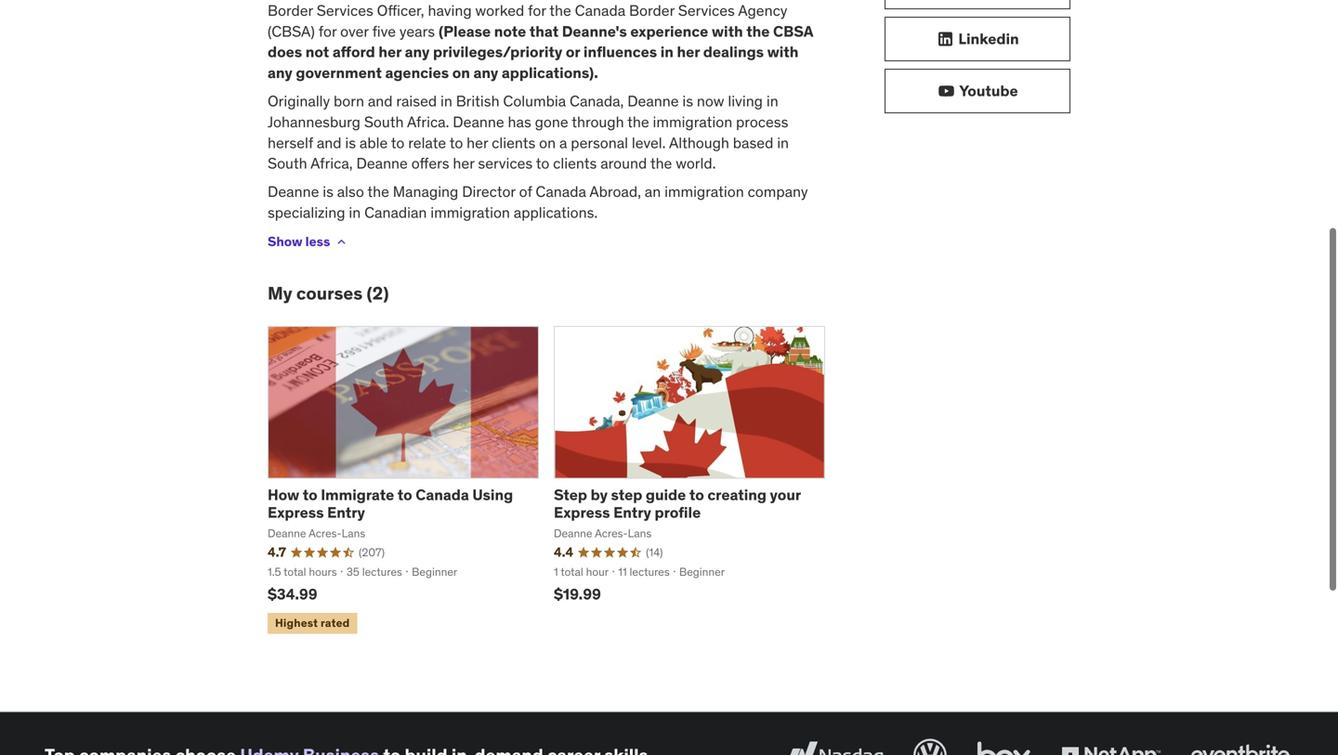Task type: describe. For each thing, give the bounding box(es) containing it.
0 horizontal spatial any
[[268, 63, 293, 82]]

the up canadian
[[367, 182, 389, 201]]

0 horizontal spatial clients
[[492, 133, 536, 152]]

total for $19.99
[[561, 565, 583, 579]]

11
[[618, 565, 627, 579]]

step
[[554, 486, 587, 505]]

note
[[494, 22, 526, 41]]

entry inside step by step guide to creating your express entry profile deanne acres-lans
[[614, 503, 651, 522]]

14 reviews element
[[646, 545, 663, 561]]

also
[[337, 182, 364, 201]]

herself
[[268, 133, 313, 152]]

has
[[508, 112, 531, 131]]

2 vertical spatial is
[[323, 182, 334, 201]]

raised
[[396, 92, 437, 111]]

hours
[[309, 565, 337, 579]]

lectures for $19.99
[[630, 565, 670, 579]]

that
[[530, 22, 559, 41]]

1 vertical spatial on
[[539, 133, 556, 152]]

0 vertical spatial immigration
[[653, 112, 733, 131]]

step by step guide to creating your express entry profile deanne acres-lans
[[554, 486, 801, 541]]

services
[[478, 154, 533, 173]]

how
[[268, 486, 299, 505]]

step by step guide to creating your express entry profile link
[[554, 486, 801, 522]]

to right relate
[[450, 133, 463, 152]]

show
[[268, 233, 303, 250]]

in down process
[[777, 133, 789, 152]]

agencies
[[385, 63, 449, 82]]

volkswagen image
[[910, 736, 951, 756]]

columbia
[[503, 92, 566, 111]]

4.7
[[268, 544, 286, 561]]

$34.99
[[268, 585, 318, 604]]

(2)
[[367, 282, 389, 304]]

youtube
[[959, 81, 1018, 100]]

of
[[519, 182, 532, 201]]

0 horizontal spatial and
[[317, 133, 342, 152]]

0 vertical spatial is
[[683, 92, 693, 111]]

not
[[306, 42, 329, 62]]

applications.
[[514, 203, 598, 222]]

through
[[572, 112, 624, 131]]

(please
[[439, 22, 491, 41]]

xsmall image
[[334, 235, 349, 249]]

(please note that deanne's experience with the cbsa does not afford her any privileges/priority or influences in her dealings with any government agencies on any applications). originally born and raised in british columbia canada, deanne is now living in johannesburg south africa. deanne has gone through the immigration process herself and is able to relate to her clients on a personal level. although based in south africa, deanne offers her services to clients around the world. deanne is also the managing director of canada abroad, an immigration company specializing in canadian immigration applications.
[[268, 22, 813, 222]]

her up agencies
[[379, 42, 402, 62]]

courses
[[296, 282, 363, 304]]

british
[[456, 92, 500, 111]]

deanne down british
[[453, 112, 504, 131]]

$19.99
[[554, 585, 601, 604]]

eventbrite image
[[1187, 736, 1294, 756]]

government
[[296, 63, 382, 82]]

in up africa.
[[441, 92, 452, 111]]

small image for youtube
[[937, 82, 956, 100]]

to right immigrate
[[398, 486, 412, 505]]

born
[[334, 92, 364, 111]]

creating
[[708, 486, 767, 505]]

35 lectures
[[347, 565, 402, 579]]

netapp image
[[1058, 736, 1165, 756]]

highest
[[275, 616, 318, 631]]

level.
[[632, 133, 666, 152]]

a
[[559, 133, 567, 152]]

deanne up level.
[[628, 92, 679, 111]]

influences
[[584, 42, 657, 62]]

1 horizontal spatial and
[[368, 92, 393, 111]]

lectures for $34.99
[[362, 565, 402, 579]]

director
[[462, 182, 516, 201]]

to inside step by step guide to creating your express entry profile deanne acres-lans
[[689, 486, 704, 505]]

able
[[360, 133, 388, 152]]

dealings
[[703, 42, 764, 62]]

deanne inside how to immigrate to canada using express entry deanne acres-lans
[[268, 526, 306, 541]]

youtube link
[[885, 69, 1071, 113]]

highest rated
[[275, 616, 350, 631]]

207 reviews element
[[359, 545, 385, 561]]

(14)
[[646, 546, 663, 560]]

1 vertical spatial immigration
[[665, 182, 744, 201]]

rated
[[321, 616, 350, 631]]

express inside step by step guide to creating your express entry profile deanne acres-lans
[[554, 503, 610, 522]]

world.
[[676, 154, 716, 173]]

immigrate
[[321, 486, 394, 505]]

my courses (2)
[[268, 282, 389, 304]]

company
[[748, 182, 808, 201]]

johannesburg
[[268, 112, 361, 131]]

step
[[611, 486, 643, 505]]

profile
[[655, 503, 701, 522]]

or
[[566, 42, 580, 62]]

the up level.
[[627, 112, 649, 131]]

originally
[[268, 92, 330, 111]]

beginner for step by step guide to creating your express entry profile
[[679, 565, 725, 579]]

the up dealings
[[747, 22, 770, 41]]

around
[[601, 154, 647, 173]]

guide
[[646, 486, 686, 505]]

total for $34.99
[[284, 565, 306, 579]]

to right how
[[303, 486, 318, 505]]

now
[[697, 92, 724, 111]]

canada inside (please note that deanne's experience with the cbsa does not afford her any privileges/priority or influences in her dealings with any government agencies on any applications). originally born and raised in british columbia canada, deanne is now living in johannesburg south africa. deanne has gone through the immigration process herself and is able to relate to her clients on a personal level. although based in south africa, deanne offers her services to clients around the world. deanne is also the managing director of canada abroad, an immigration company specializing in canadian immigration applications.
[[536, 182, 586, 201]]

in down also
[[349, 203, 361, 222]]

your
[[770, 486, 801, 505]]

afford
[[333, 42, 375, 62]]

small image for linkedin
[[936, 30, 955, 48]]

deanne down able
[[356, 154, 408, 173]]

to right services on the left top of page
[[536, 154, 550, 173]]

cbsa
[[773, 22, 813, 41]]



Task type: locate. For each thing, give the bounding box(es) containing it.
linkedin link
[[885, 17, 1071, 61]]

0 vertical spatial canada
[[536, 182, 586, 201]]

small image inside linkedin link
[[936, 30, 955, 48]]

0 horizontal spatial total
[[284, 565, 306, 579]]

show less button
[[268, 223, 349, 261]]

acres- up 11
[[595, 526, 628, 541]]

and
[[368, 92, 393, 111], [317, 133, 342, 152]]

africa,
[[311, 154, 353, 173]]

express inside how to immigrate to canada using express entry deanne acres-lans
[[268, 503, 324, 522]]

1 entry from the left
[[327, 503, 365, 522]]

offers
[[411, 154, 449, 173]]

any down privileges/priority
[[473, 63, 498, 82]]

is left now
[[683, 92, 693, 111]]

the down level.
[[650, 154, 672, 173]]

an
[[645, 182, 661, 201]]

0 vertical spatial and
[[368, 92, 393, 111]]

by
[[591, 486, 608, 505]]

clients down a
[[553, 154, 597, 173]]

immigration down world. at the top of the page
[[665, 182, 744, 201]]

immigration
[[653, 112, 733, 131], [665, 182, 744, 201], [431, 203, 510, 222]]

with down cbsa
[[767, 42, 799, 62]]

0 horizontal spatial lans
[[342, 526, 365, 541]]

1 vertical spatial south
[[268, 154, 307, 173]]

1 horizontal spatial is
[[345, 133, 356, 152]]

nasdaq image
[[781, 736, 888, 756]]

lans
[[342, 526, 365, 541], [628, 526, 652, 541]]

linkedin
[[959, 29, 1019, 48]]

specializing
[[268, 203, 345, 222]]

1 horizontal spatial lans
[[628, 526, 652, 541]]

1 lans from the left
[[342, 526, 365, 541]]

personal
[[571, 133, 628, 152]]

show less
[[268, 233, 330, 250]]

south down herself
[[268, 154, 307, 173]]

acres- inside how to immigrate to canada using express entry deanne acres-lans
[[309, 526, 342, 541]]

0 horizontal spatial beginner
[[412, 565, 457, 579]]

beginner
[[412, 565, 457, 579], [679, 565, 725, 579]]

clients
[[492, 133, 536, 152], [553, 154, 597, 173]]

1 horizontal spatial entry
[[614, 503, 651, 522]]

my
[[268, 282, 292, 304]]

hour
[[586, 565, 609, 579]]

1 horizontal spatial acres-
[[595, 526, 628, 541]]

her up services on the left top of page
[[467, 133, 488, 152]]

africa.
[[407, 112, 449, 131]]

1 total from the left
[[284, 565, 306, 579]]

on
[[452, 63, 470, 82], [539, 133, 556, 152]]

(207)
[[359, 546, 385, 560]]

2 horizontal spatial any
[[473, 63, 498, 82]]

privileges/priority
[[433, 42, 563, 62]]

0 horizontal spatial express
[[268, 503, 324, 522]]

how to immigrate to canada using express entry link
[[268, 486, 513, 522]]

1 lectures from the left
[[362, 565, 402, 579]]

with up dealings
[[712, 22, 743, 41]]

1 horizontal spatial express
[[554, 503, 610, 522]]

2 entry from the left
[[614, 503, 651, 522]]

1 horizontal spatial clients
[[553, 154, 597, 173]]

1 horizontal spatial canada
[[536, 182, 586, 201]]

acres- inside step by step guide to creating your express entry profile deanne acres-lans
[[595, 526, 628, 541]]

living
[[728, 92, 763, 111]]

1 total hour
[[554, 565, 609, 579]]

1 horizontal spatial on
[[539, 133, 556, 152]]

0 horizontal spatial on
[[452, 63, 470, 82]]

1 express from the left
[[268, 503, 324, 522]]

any up agencies
[[405, 42, 430, 62]]

beginner for how to immigrate to canada using express entry
[[412, 565, 457, 579]]

and right "born" on the top
[[368, 92, 393, 111]]

her down experience
[[677, 42, 700, 62]]

small image left linkedin
[[936, 30, 955, 48]]

canadian
[[364, 203, 427, 222]]

1.5 total hours
[[268, 565, 337, 579]]

process
[[736, 112, 789, 131]]

express up 4.7
[[268, 503, 324, 522]]

0 horizontal spatial lectures
[[362, 565, 402, 579]]

11 lectures
[[618, 565, 670, 579]]

deanne up specializing
[[268, 182, 319, 201]]

1 vertical spatial canada
[[416, 486, 469, 505]]

experience
[[630, 22, 708, 41]]

canada
[[536, 182, 586, 201], [416, 486, 469, 505]]

1 vertical spatial small image
[[937, 82, 956, 100]]

2 beginner from the left
[[679, 565, 725, 579]]

4.4
[[554, 544, 574, 561]]

acres-
[[309, 526, 342, 541], [595, 526, 628, 541]]

1 horizontal spatial total
[[561, 565, 583, 579]]

total right 1
[[561, 565, 583, 579]]

0 horizontal spatial with
[[712, 22, 743, 41]]

1 vertical spatial and
[[317, 133, 342, 152]]

1 vertical spatial clients
[[553, 154, 597, 173]]

canada left using
[[416, 486, 469, 505]]

canada up applications.
[[536, 182, 586, 201]]

deanne inside step by step guide to creating your express entry profile deanne acres-lans
[[554, 526, 593, 541]]

2 horizontal spatial is
[[683, 92, 693, 111]]

immigration down director
[[431, 203, 510, 222]]

although
[[669, 133, 730, 152]]

entry
[[327, 503, 365, 522], [614, 503, 651, 522]]

canada,
[[570, 92, 624, 111]]

1 beginner from the left
[[412, 565, 457, 579]]

1
[[554, 565, 558, 579]]

based
[[733, 133, 774, 152]]

is left also
[[323, 182, 334, 201]]

beginner right "11 lectures"
[[679, 565, 725, 579]]

2 lectures from the left
[[630, 565, 670, 579]]

deanne up 4.7
[[268, 526, 306, 541]]

to right guide
[[689, 486, 704, 505]]

entry inside how to immigrate to canada using express entry deanne acres-lans
[[327, 503, 365, 522]]

deanne's
[[562, 22, 627, 41]]

lans up (207)
[[342, 526, 365, 541]]

on up british
[[452, 63, 470, 82]]

0 horizontal spatial is
[[323, 182, 334, 201]]

35
[[347, 565, 360, 579]]

0 vertical spatial on
[[452, 63, 470, 82]]

box image
[[973, 736, 1035, 756]]

1 vertical spatial with
[[767, 42, 799, 62]]

in down experience
[[661, 42, 674, 62]]

2 express from the left
[[554, 503, 610, 522]]

her right offers
[[453, 154, 475, 173]]

2 lans from the left
[[628, 526, 652, 541]]

and up africa, on the left
[[317, 133, 342, 152]]

abroad,
[[590, 182, 641, 201]]

1 horizontal spatial with
[[767, 42, 799, 62]]

lectures
[[362, 565, 402, 579], [630, 565, 670, 579]]

2 vertical spatial immigration
[[431, 203, 510, 222]]

total right 1.5
[[284, 565, 306, 579]]

deanne up 4.4
[[554, 526, 593, 541]]

small image left youtube
[[937, 82, 956, 100]]

0 vertical spatial south
[[364, 112, 404, 131]]

in up process
[[767, 92, 779, 111]]

0 horizontal spatial south
[[268, 154, 307, 173]]

1 vertical spatial is
[[345, 133, 356, 152]]

how to immigrate to canada using express entry deanne acres-lans
[[268, 486, 513, 541]]

small image
[[936, 30, 955, 48], [937, 82, 956, 100]]

2 total from the left
[[561, 565, 583, 579]]

beginner right 35 lectures
[[412, 565, 457, 579]]

lans inside how to immigrate to canada using express entry deanne acres-lans
[[342, 526, 365, 541]]

0 vertical spatial with
[[712, 22, 743, 41]]

0 horizontal spatial acres-
[[309, 526, 342, 541]]

1 horizontal spatial beginner
[[679, 565, 725, 579]]

1 acres- from the left
[[309, 526, 342, 541]]

is left able
[[345, 133, 356, 152]]

lectures down 14 reviews element
[[630, 565, 670, 579]]

lectures down 207 reviews element on the left bottom
[[362, 565, 402, 579]]

entry right by
[[614, 503, 651, 522]]

does
[[268, 42, 302, 62]]

total
[[284, 565, 306, 579], [561, 565, 583, 579]]

2 acres- from the left
[[595, 526, 628, 541]]

0 horizontal spatial canada
[[416, 486, 469, 505]]

gone
[[535, 112, 568, 131]]

any down does
[[268, 63, 293, 82]]

lans up (14)
[[628, 526, 652, 541]]

express up 4.4
[[554, 503, 610, 522]]

0 vertical spatial small image
[[936, 30, 955, 48]]

to
[[391, 133, 405, 152], [450, 133, 463, 152], [536, 154, 550, 173], [303, 486, 318, 505], [398, 486, 412, 505], [689, 486, 704, 505]]

to right able
[[391, 133, 405, 152]]

0 vertical spatial clients
[[492, 133, 536, 152]]

0 horizontal spatial entry
[[327, 503, 365, 522]]

south up able
[[364, 112, 404, 131]]

1 horizontal spatial lectures
[[630, 565, 670, 579]]

south
[[364, 112, 404, 131], [268, 154, 307, 173]]

is
[[683, 92, 693, 111], [345, 133, 356, 152], [323, 182, 334, 201]]

any
[[405, 42, 430, 62], [268, 63, 293, 82], [473, 63, 498, 82]]

small image inside the youtube link
[[937, 82, 956, 100]]

relate
[[408, 133, 446, 152]]

using
[[472, 486, 513, 505]]

lans inside step by step guide to creating your express entry profile deanne acres-lans
[[628, 526, 652, 541]]

entry up (207)
[[327, 503, 365, 522]]

immigration up although
[[653, 112, 733, 131]]

1.5
[[268, 565, 281, 579]]

applications).
[[502, 63, 598, 82]]

acres- up hours
[[309, 526, 342, 541]]

managing
[[393, 182, 459, 201]]

clients down has
[[492, 133, 536, 152]]

on left a
[[539, 133, 556, 152]]

1 horizontal spatial any
[[405, 42, 430, 62]]

1 horizontal spatial south
[[364, 112, 404, 131]]

less
[[305, 233, 330, 250]]

canada inside how to immigrate to canada using express entry deanne acres-lans
[[416, 486, 469, 505]]



Task type: vqa. For each thing, say whether or not it's contained in the screenshot.
Blog
no



